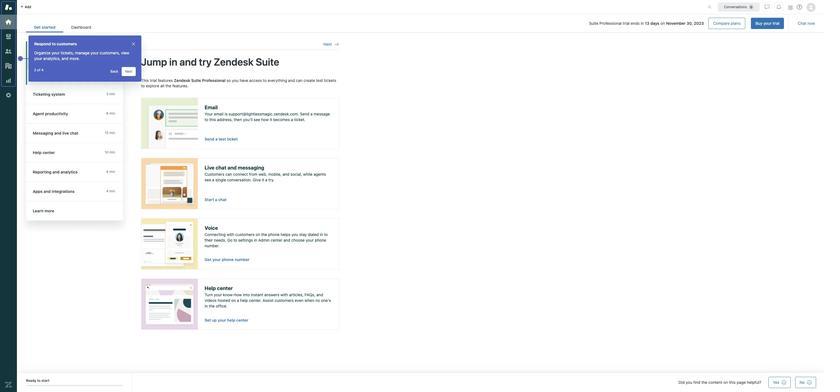 Task type: vqa. For each thing, say whether or not it's contained in the screenshot.
7 in the Sample ticket: Meet the ticket 7 minutes ago Status Open
no



Task type: describe. For each thing, give the bounding box(es) containing it.
buy your trial button
[[751, 18, 784, 29]]

1 horizontal spatial next
[[324, 42, 332, 47]]

compare plans button
[[709, 18, 746, 29]]

a left try.
[[265, 178, 267, 183]]

your down organize
[[34, 56, 42, 61]]

in right the dialed
[[320, 233, 323, 238]]

2 vertical spatial phone
[[222, 258, 234, 263]]

needs.
[[214, 238, 226, 243]]

yes button
[[769, 378, 791, 389]]

2 min
[[106, 49, 115, 53]]

can inside live chat and messaging customers can connect from web, mobile, and social, while agents see a single conversation. give it a try.
[[226, 172, 232, 177]]

4
[[41, 68, 44, 72]]

your up analytics,
[[52, 51, 60, 55]]

help inside the "help center turn your know-how into instant answers with articles, faqs, and videos hosted on a help center. assist customers even when no one's in the office."
[[240, 299, 248, 303]]

chat inside live chat and messaging customers can connect from web, mobile, and social, while agents see a single conversation. give it a try.
[[216, 165, 226, 171]]

access
[[249, 78, 262, 83]]

start
[[41, 379, 49, 384]]

see inside email your email is support@lightlessmagic.zendesk.com. send a message to this address, then you'll see how it becomes a ticket.
[[254, 117, 260, 122]]

suite professional trial ends in 13 days on november 30, 2023
[[589, 21, 704, 26]]

account
[[42, 49, 58, 53]]

page
[[737, 381, 746, 386]]

admin
[[258, 238, 270, 243]]

customer
[[40, 61, 58, 66]]

this
[[141, 78, 149, 83]]

agents
[[314, 172, 326, 177]]

turn
[[205, 293, 213, 298]]

0 vertical spatial next button
[[324, 42, 339, 47]]

min
[[109, 49, 115, 53]]

instant
[[251, 293, 263, 298]]

single
[[215, 178, 226, 183]]

2 for 2 of 4 back
[[34, 68, 36, 72]]

zendesk inside content-title region
[[214, 56, 254, 68]]

is
[[225, 112, 228, 117]]

and up "connect"
[[228, 165, 237, 171]]

started
[[42, 25, 55, 30]]

customers,
[[100, 51, 120, 55]]

email your email is support@lightlessmagic.zendesk.com. send a message to this address, then you'll see how it becomes a ticket.
[[205, 105, 330, 122]]

test inside so you have access to everything and can create test tickets to explore all the features.
[[316, 78, 323, 83]]

web,
[[259, 172, 267, 177]]

1 horizontal spatial this
[[729, 381, 736, 386]]

have
[[240, 78, 248, 83]]

2 horizontal spatial suite
[[589, 21, 599, 26]]

did
[[679, 381, 685, 386]]

now
[[808, 21, 815, 26]]

trial for your
[[773, 21, 780, 26]]

your account
[[33, 49, 58, 53]]

connect
[[233, 172, 248, 177]]

hosted
[[218, 299, 230, 303]]

live chat and messaging customers can connect from web, mobile, and social, while agents see a single conversation. give it a try.
[[205, 165, 326, 183]]

helps
[[281, 233, 291, 238]]

customers image
[[5, 48, 12, 55]]

tickets,
[[61, 51, 74, 55]]

6 heading from the top
[[26, 182, 129, 202]]

november
[[666, 21, 686, 26]]

explore
[[146, 84, 159, 88]]

a left ticket
[[215, 137, 218, 142]]

messaging
[[238, 165, 264, 171]]

in left 13
[[641, 21, 644, 26]]

and inside the "help center turn your know-how into instant answers with articles, faqs, and videos hosted on a help center. assist customers even when no one's in the office."
[[316, 293, 323, 298]]

to right the dialed
[[324, 233, 328, 238]]

in inside the "help center turn your know-how into instant answers with articles, faqs, and videos hosted on a help center. assist customers even when no one's in the office."
[[205, 304, 208, 309]]

dialed
[[308, 233, 319, 238]]

assist
[[263, 299, 274, 303]]

13
[[645, 21, 650, 26]]

tab list containing get started
[[26, 22, 99, 32]]

analytics,
[[43, 56, 61, 61]]

the inside the "help center turn your know-how into instant answers with articles, faqs, and videos hosted on a help center. assist customers even when no one's in the office."
[[209, 304, 215, 309]]

from
[[249, 172, 258, 177]]

a left ticket.
[[291, 117, 293, 122]]

with inside the "help center turn your know-how into instant answers with articles, faqs, and videos hosted on a help center. assist customers even when no one's in the office."
[[280, 293, 288, 298]]

channels
[[75, 61, 92, 66]]

conversations button
[[718, 2, 760, 11]]

becomes
[[273, 117, 290, 122]]

suite inside region
[[191, 78, 201, 83]]

support@lightlessmagic.zendesk.com.
[[229, 112, 299, 117]]

how inside the "help center turn your know-how into instant answers with articles, faqs, and videos hosted on a help center. assist customers even when no one's in the office."
[[234, 293, 242, 298]]

center inside voice connecting with customers on the phone helps you stay dialed in to their needs. go to settings in admin center and choose your phone number.
[[271, 238, 283, 243]]

example of how the agent accepts an incoming phone call as well as how to log the details of the call. image
[[141, 219, 198, 270]]

ready
[[26, 379, 36, 384]]

ends
[[631, 21, 640, 26]]

0 horizontal spatial next button
[[122, 67, 136, 76]]

0 horizontal spatial trial
[[150, 78, 157, 83]]

give
[[253, 178, 261, 183]]

on inside the "help center turn your know-how into instant answers with articles, faqs, and videos hosted on a help center. assist customers even when no one's in the office."
[[231, 299, 236, 303]]

with inside voice connecting with customers on the phone helps you stay dialed in to their needs. go to settings in admin center and choose your phone number.
[[227, 233, 234, 238]]

set
[[205, 319, 211, 323]]

manage
[[75, 51, 90, 55]]

office.
[[216, 304, 227, 309]]

your inside your account heading
[[33, 49, 41, 53]]

back button
[[107, 67, 122, 76]]

to down the this
[[141, 84, 145, 88]]

send a test ticket link
[[205, 137, 238, 142]]

get for get your phone number
[[205, 258, 211, 263]]

a inside the "help center turn your know-how into instant answers with articles, faqs, and videos hosted on a help center. assist customers even when no one's in the office."
[[237, 299, 239, 303]]

the inside so you have access to everything and can create test tickets to explore all the features.
[[165, 84, 171, 88]]

November 30, 2023 text field
[[666, 21, 704, 26]]

7 heading from the top
[[26, 202, 129, 221]]

helpful?
[[747, 381, 762, 386]]

faqs,
[[305, 293, 315, 298]]

help inside set up your help center button
[[227, 319, 235, 323]]

how inside email your email is support@lightlessmagic.zendesk.com. send a message to this address, then you'll see how it becomes a ticket.
[[261, 117, 269, 122]]

reporting image
[[5, 77, 12, 84]]

up
[[212, 319, 217, 323]]

set up your help center
[[205, 319, 248, 323]]

connecting
[[205, 233, 226, 238]]

into
[[243, 293, 250, 298]]

and inside so you have access to everything and can create test tickets to explore all the features.
[[288, 78, 295, 83]]

while
[[303, 172, 313, 177]]

respond
[[34, 41, 51, 46]]

main element
[[0, 0, 17, 393]]

everything
[[268, 78, 287, 83]]

content
[[709, 381, 723, 386]]

trial for professional
[[623, 21, 630, 26]]

your inside email your email is support@lightlessmagic.zendesk.com. send a message to this address, then you'll see how it becomes a ticket.
[[205, 112, 213, 117]]

1 vertical spatial test
[[219, 137, 226, 142]]

jump
[[141, 56, 167, 68]]

get for get started
[[34, 25, 41, 30]]

2 for 2 min
[[106, 49, 108, 53]]

chat
[[798, 21, 807, 26]]

zendesk support image
[[5, 4, 12, 11]]

30,
[[687, 21, 693, 26]]

you inside voice connecting with customers on the phone helps you stay dialed in to their needs. go to settings in admin center and choose your phone number.
[[292, 233, 298, 238]]

get help image
[[797, 5, 802, 10]]

this trial features zendesk suite professional
[[141, 78, 226, 83]]

customer support channels
[[40, 61, 92, 66]]

their
[[205, 238, 213, 243]]

start a chat
[[205, 198, 227, 202]]

your down number.
[[212, 258, 221, 263]]

2 heading from the top
[[26, 104, 129, 124]]

help center turn your know-how into instant answers with articles, faqs, and videos hosted on a help center. assist customers even when no one's in the office.
[[205, 286, 331, 309]]

get started
[[34, 25, 55, 30]]

conversations
[[724, 5, 747, 9]]

chat now button
[[794, 18, 820, 29]]

stay
[[299, 233, 307, 238]]

even
[[295, 299, 304, 303]]

compare plans
[[713, 21, 741, 26]]



Task type: locate. For each thing, give the bounding box(es) containing it.
and inside content-title region
[[180, 56, 197, 68]]

this inside email your email is support@lightlessmagic.zendesk.com. send a message to this address, then you'll see how it becomes a ticket.
[[209, 117, 216, 122]]

1 horizontal spatial how
[[261, 117, 269, 122]]

social,
[[291, 172, 302, 177]]

1 vertical spatial customers
[[235, 233, 255, 238]]

send a test ticket
[[205, 137, 238, 142]]

test left ticket
[[219, 137, 226, 142]]

center
[[271, 238, 283, 243], [217, 286, 233, 292], [236, 319, 248, 323]]

section containing suite professional trial ends in
[[104, 18, 784, 29]]

1 vertical spatial your
[[205, 112, 213, 117]]

footer containing did you find the content on this page helpful?
[[17, 374, 824, 393]]

professional left so
[[202, 78, 226, 83]]

to up account
[[52, 41, 56, 46]]

0 horizontal spatial customers
[[57, 41, 77, 46]]

to left start
[[37, 379, 41, 384]]

views image
[[5, 33, 12, 40]]

center.
[[249, 299, 262, 303]]

0 vertical spatial help
[[240, 299, 248, 303]]

organize
[[34, 51, 51, 55]]

a left message
[[311, 112, 313, 117]]

1 vertical spatial professional
[[202, 78, 226, 83]]

1 vertical spatial suite
[[256, 56, 279, 68]]

your inside button
[[764, 21, 772, 26]]

center up know-
[[217, 286, 233, 292]]

get down number.
[[205, 258, 211, 263]]

1 horizontal spatial customers
[[235, 233, 255, 238]]

trial up explore on the top
[[150, 78, 157, 83]]

it down web,
[[262, 178, 264, 183]]

your right up
[[218, 319, 226, 323]]

get inside tab list
[[34, 25, 41, 30]]

email
[[205, 105, 218, 111]]

footer
[[17, 374, 824, 393]]

your right buy on the top right of the page
[[764, 21, 772, 26]]

2023
[[694, 21, 704, 26]]

0 horizontal spatial 2
[[34, 68, 36, 72]]

1 horizontal spatial with
[[280, 293, 288, 298]]

customers inside voice connecting with customers on the phone helps you stay dialed in to their needs. go to settings in admin center and choose your phone number.
[[235, 233, 255, 238]]

so you have access to everything and can create test tickets to explore all the features.
[[141, 78, 336, 88]]

1 horizontal spatial it
[[270, 117, 272, 122]]

set up your help center button
[[205, 318, 248, 323]]

1 vertical spatial this
[[729, 381, 736, 386]]

1 heading from the top
[[26, 85, 129, 104]]

ready to start
[[26, 379, 49, 384]]

customers up settings
[[235, 233, 255, 238]]

and right everything
[[288, 78, 295, 83]]

to inside email your email is support@lightlessmagic.zendesk.com. send a message to this address, then you'll see how it becomes a ticket.
[[205, 117, 208, 122]]

0 horizontal spatial this
[[209, 117, 216, 122]]

the right all
[[165, 84, 171, 88]]

2 horizontal spatial trial
[[773, 21, 780, 26]]

organize your tickets, manage your customers, view your analytics, and more.
[[34, 51, 129, 61]]

0 horizontal spatial zendesk
[[174, 78, 190, 83]]

email
[[214, 112, 224, 117]]

center inside set up your help center button
[[236, 319, 248, 323]]

customer support channels button
[[27, 57, 123, 70]]

see
[[254, 117, 260, 122], [205, 178, 211, 183]]

you right did
[[686, 381, 693, 386]]

0 vertical spatial how
[[261, 117, 269, 122]]

trial
[[623, 21, 630, 26], [773, 21, 780, 26], [150, 78, 157, 83]]

0 vertical spatial can
[[296, 78, 303, 83]]

1 vertical spatial 2
[[34, 68, 36, 72]]

help down the into
[[240, 299, 248, 303]]

2 left min
[[106, 49, 108, 53]]

dashboard
[[71, 25, 91, 30]]

see down support@lightlessmagic.zendesk.com.
[[254, 117, 260, 122]]

and left social,
[[283, 172, 289, 177]]

1 horizontal spatial can
[[296, 78, 303, 83]]

1 horizontal spatial your
[[205, 112, 213, 117]]

message
[[314, 112, 330, 117]]

2 left of
[[34, 68, 36, 72]]

of
[[37, 68, 40, 72]]

4 heading from the top
[[26, 143, 129, 163]]

features
[[158, 78, 173, 83]]

you for did
[[686, 381, 693, 386]]

example of conversation inside of messaging and the customer is asking the agent about changing the size of the retail order. image
[[141, 159, 198, 209]]

trial inside buy your trial button
[[773, 21, 780, 26]]

5 heading from the top
[[26, 163, 129, 182]]

your inside button
[[218, 319, 226, 323]]

tab list
[[26, 22, 99, 32]]

send left ticket
[[205, 137, 214, 142]]

0 horizontal spatial get
[[34, 25, 41, 30]]

1 vertical spatial center
[[217, 286, 233, 292]]

content-title region
[[141, 56, 339, 69]]

on up admin
[[256, 233, 260, 238]]

to right go
[[234, 238, 237, 243]]

0 horizontal spatial how
[[234, 293, 242, 298]]

1 vertical spatial see
[[205, 178, 211, 183]]

0 vertical spatial see
[[254, 117, 260, 122]]

3 heading from the top
[[26, 124, 129, 143]]

no
[[800, 381, 805, 386]]

1 horizontal spatial phone
[[268, 233, 280, 238]]

1 horizontal spatial professional
[[600, 21, 622, 26]]

region containing email
[[141, 78, 339, 340]]

this down email
[[209, 117, 216, 122]]

1 horizontal spatial trial
[[623, 21, 630, 26]]

this left page on the right of the page
[[729, 381, 736, 386]]

phone down the dialed
[[315, 238, 326, 243]]

1 vertical spatial get
[[205, 258, 211, 263]]

find
[[694, 381, 701, 386]]

0 horizontal spatial help
[[227, 319, 235, 323]]

trial left ends
[[623, 21, 630, 26]]

organizations image
[[5, 62, 12, 70]]

2 inside 2 of 4 back
[[34, 68, 36, 72]]

0 horizontal spatial see
[[205, 178, 211, 183]]

with up go
[[227, 233, 234, 238]]

try
[[199, 56, 212, 68]]

chat right start
[[218, 198, 227, 202]]

0 vertical spatial next
[[324, 42, 332, 47]]

to right access
[[263, 78, 267, 83]]

0 horizontal spatial can
[[226, 172, 232, 177]]

get
[[34, 25, 41, 30], [205, 258, 211, 263]]

chat
[[216, 165, 226, 171], [218, 198, 227, 202]]

your down the email
[[205, 112, 213, 117]]

2 vertical spatial suite
[[191, 78, 201, 83]]

0 horizontal spatial center
[[217, 286, 233, 292]]

close image
[[131, 42, 136, 46]]

you for so
[[232, 78, 239, 83]]

2 inside your account heading
[[106, 49, 108, 53]]

articles,
[[289, 293, 304, 298]]

trial right buy on the top right of the page
[[773, 21, 780, 26]]

in right jump on the left top
[[169, 56, 177, 68]]

choose
[[291, 238, 305, 243]]

2 horizontal spatial phone
[[315, 238, 326, 243]]

0 horizontal spatial send
[[205, 137, 214, 142]]

start a chat button
[[205, 198, 227, 203]]

0 vertical spatial get
[[34, 25, 41, 30]]

your
[[764, 21, 772, 26], [52, 51, 60, 55], [91, 51, 99, 55], [34, 56, 42, 61], [306, 238, 314, 243], [212, 258, 221, 263], [214, 293, 222, 298], [218, 319, 226, 323]]

1 vertical spatial how
[[234, 293, 242, 298]]

and inside voice connecting with customers on the phone helps you stay dialed in to their needs. go to settings in admin center and choose your phone number.
[[284, 238, 290, 243]]

a down customers in the left of the page
[[212, 178, 214, 183]]

1 horizontal spatial suite
[[256, 56, 279, 68]]

and up 'customer support channels'
[[62, 56, 68, 61]]

it inside email your email is support@lightlessmagic.zendesk.com. send a message to this address, then you'll see how it becomes a ticket.
[[270, 117, 272, 122]]

and inside organize your tickets, manage your customers, view your analytics, and more.
[[62, 56, 68, 61]]

know-
[[223, 293, 234, 298]]

1 horizontal spatial help
[[240, 299, 248, 303]]

respond to customers
[[34, 41, 77, 46]]

your up hosted
[[214, 293, 222, 298]]

2 vertical spatial customers
[[275, 299, 294, 303]]

2 horizontal spatial customers
[[275, 299, 294, 303]]

0 horizontal spatial suite
[[191, 78, 201, 83]]

a right start
[[215, 198, 217, 202]]

phone up admin
[[268, 233, 280, 238]]

ticket.
[[294, 117, 305, 122]]

0 vertical spatial send
[[300, 112, 309, 117]]

days
[[651, 21, 660, 26]]

next inside respond to customers dialog
[[125, 69, 132, 74]]

center down helps
[[271, 238, 283, 243]]

on right 'content'
[[724, 381, 728, 386]]

help
[[240, 299, 248, 303], [227, 319, 235, 323]]

0 vertical spatial suite
[[589, 21, 599, 26]]

get your phone number link
[[205, 258, 249, 263]]

a inside "button"
[[215, 198, 217, 202]]

1 vertical spatial phone
[[315, 238, 326, 243]]

try.
[[269, 178, 274, 183]]

test
[[316, 78, 323, 83], [219, 137, 226, 142]]

zendesk image
[[5, 382, 12, 389]]

get left started
[[34, 25, 41, 30]]

0 vertical spatial you
[[232, 78, 239, 83]]

chat now
[[798, 21, 815, 26]]

admin image
[[5, 92, 12, 99]]

zendesk products image
[[789, 6, 793, 9]]

in
[[641, 21, 644, 26], [169, 56, 177, 68], [320, 233, 323, 238], [254, 238, 257, 243], [205, 304, 208, 309]]

no button
[[795, 378, 816, 389]]

next button
[[324, 42, 339, 47], [122, 67, 136, 76]]

on
[[661, 21, 665, 26], [256, 233, 260, 238], [231, 299, 236, 303], [724, 381, 728, 386]]

settings
[[238, 238, 253, 243]]

how down support@lightlessmagic.zendesk.com.
[[261, 117, 269, 122]]

when
[[305, 299, 314, 303]]

0 horizontal spatial professional
[[202, 78, 226, 83]]

it down support@lightlessmagic.zendesk.com.
[[270, 117, 272, 122]]

answers
[[264, 293, 279, 298]]

your inside voice connecting with customers on the phone helps you stay dialed in to their needs. go to settings in admin center and choose your phone number.
[[306, 238, 314, 243]]

1 horizontal spatial get
[[205, 258, 211, 263]]

you inside so you have access to everything and can create test tickets to explore all the features.
[[232, 78, 239, 83]]

1 vertical spatial chat
[[218, 198, 227, 202]]

1 horizontal spatial you
[[292, 233, 298, 238]]

in inside content-title region
[[169, 56, 177, 68]]

0 vertical spatial your
[[33, 49, 41, 53]]

your down "respond"
[[33, 49, 41, 53]]

jump in and try zendesk suite
[[141, 56, 279, 68]]

on down know-
[[231, 299, 236, 303]]

0 vertical spatial center
[[271, 238, 283, 243]]

dashboard tab
[[63, 22, 99, 32]]

can
[[296, 78, 303, 83], [226, 172, 232, 177]]

your down the dialed
[[306, 238, 314, 243]]

your
[[33, 49, 41, 53], [205, 112, 213, 117]]

0 horizontal spatial test
[[219, 137, 226, 142]]

0 vertical spatial with
[[227, 233, 234, 238]]

heading
[[26, 85, 129, 104], [26, 104, 129, 124], [26, 124, 129, 143], [26, 143, 129, 163], [26, 163, 129, 182], [26, 182, 129, 202], [26, 202, 129, 221]]

voice connecting with customers on the phone helps you stay dialed in to their needs. go to settings in admin center and choose your phone number.
[[205, 225, 328, 249]]

your inside the "help center turn your know-how into instant answers with articles, faqs, and videos hosted on a help center. assist customers even when no one's in the office."
[[214, 293, 222, 298]]

professional left ends
[[600, 21, 622, 26]]

customers
[[205, 172, 224, 177]]

chat inside "button"
[[218, 198, 227, 202]]

a right hosted
[[237, 299, 239, 303]]

progress-bar progress bar
[[26, 386, 123, 387]]

and up no
[[316, 293, 323, 298]]

2 horizontal spatial center
[[271, 238, 283, 243]]

it inside live chat and messaging customers can connect from web, mobile, and social, while agents see a single conversation. give it a try.
[[262, 178, 264, 183]]

help right up
[[227, 319, 235, 323]]

professional
[[600, 21, 622, 26], [202, 78, 226, 83]]

1 horizontal spatial send
[[300, 112, 309, 117]]

on right the days
[[661, 21, 665, 26]]

0 vertical spatial it
[[270, 117, 272, 122]]

0 vertical spatial professional
[[600, 21, 622, 26]]

customers inside the "help center turn your know-how into instant answers with articles, faqs, and videos hosted on a help center. assist customers even when no one's in the office."
[[275, 299, 294, 303]]

1 vertical spatial zendesk
[[174, 78, 190, 83]]

zendesk up features. on the left top of the page
[[174, 78, 190, 83]]

1 vertical spatial next button
[[122, 67, 136, 76]]

start
[[205, 198, 214, 202]]

send up ticket.
[[300, 112, 309, 117]]

0 vertical spatial this
[[209, 117, 216, 122]]

to inside dialog
[[52, 41, 56, 46]]

no
[[315, 299, 320, 303]]

you'll
[[243, 117, 253, 122]]

2 horizontal spatial you
[[686, 381, 693, 386]]

0 horizontal spatial it
[[262, 178, 264, 183]]

customers up tickets,
[[57, 41, 77, 46]]

region
[[141, 78, 339, 340]]

help
[[205, 286, 216, 292]]

the down videos
[[209, 304, 215, 309]]

you right so
[[232, 78, 239, 83]]

in left admin
[[254, 238, 257, 243]]

customers inside dialog
[[57, 41, 77, 46]]

0 horizontal spatial phone
[[222, 258, 234, 263]]

see down customers in the left of the page
[[205, 178, 211, 183]]

to
[[52, 41, 56, 46], [263, 78, 267, 83], [141, 84, 145, 88], [205, 117, 208, 122], [324, 233, 328, 238], [234, 238, 237, 243], [37, 379, 41, 384]]

1 vertical spatial it
[[262, 178, 264, 183]]

number
[[235, 258, 249, 263]]

0 vertical spatial zendesk
[[214, 56, 254, 68]]

zendesk up so
[[214, 56, 254, 68]]

1 horizontal spatial test
[[316, 78, 323, 83]]

2 vertical spatial center
[[236, 319, 248, 323]]

view
[[121, 51, 129, 55]]

see inside live chat and messaging customers can connect from web, mobile, and social, while agents see a single conversation. give it a try.
[[205, 178, 211, 183]]

1 horizontal spatial next button
[[324, 42, 339, 47]]

more.
[[69, 56, 80, 61]]

center inside the "help center turn your know-how into instant answers with articles, faqs, and videos hosted on a help center. assist customers even when no one's in the office."
[[217, 286, 233, 292]]

0 vertical spatial 2
[[106, 49, 108, 53]]

1 vertical spatial you
[[292, 233, 298, 238]]

2 vertical spatial you
[[686, 381, 693, 386]]

and left "try"
[[180, 56, 197, 68]]

0 horizontal spatial next
[[125, 69, 132, 74]]

0 vertical spatial customers
[[57, 41, 77, 46]]

1 vertical spatial with
[[280, 293, 288, 298]]

how left the into
[[234, 293, 242, 298]]

1 vertical spatial send
[[205, 137, 214, 142]]

support
[[59, 61, 74, 66]]

can up single
[[226, 172, 232, 177]]

get started image
[[5, 18, 12, 26]]

example of email conversation inside of the ticketing system and the customer is asking the agent about reimbursement policy. image
[[141, 98, 198, 149]]

your right manage
[[91, 51, 99, 55]]

1 horizontal spatial center
[[236, 319, 248, 323]]

1 vertical spatial can
[[226, 172, 232, 177]]

with left articles,
[[280, 293, 288, 298]]

1 horizontal spatial 2
[[106, 49, 108, 53]]

to down the email
[[205, 117, 208, 122]]

0 horizontal spatial you
[[232, 78, 239, 83]]

you up choose
[[292, 233, 298, 238]]

the inside voice connecting with customers on the phone helps you stay dialed in to their needs. go to settings in admin center and choose your phone number.
[[261, 233, 267, 238]]

1 horizontal spatial see
[[254, 117, 260, 122]]

number.
[[205, 244, 220, 249]]

can left create
[[296, 78, 303, 83]]

customers down articles,
[[275, 299, 294, 303]]

ticket
[[227, 137, 238, 142]]

chat up customers in the left of the page
[[216, 165, 226, 171]]

0 vertical spatial phone
[[268, 233, 280, 238]]

can inside so you have access to everything and can create test tickets to explore all the features.
[[296, 78, 303, 83]]

0 vertical spatial test
[[316, 78, 323, 83]]

respond to customers dialog
[[29, 36, 141, 82]]

0 horizontal spatial your
[[33, 49, 41, 53]]

your account heading
[[26, 41, 123, 57]]

1 vertical spatial next
[[125, 69, 132, 74]]

1 vertical spatial help
[[227, 319, 235, 323]]

this
[[209, 117, 216, 122], [729, 381, 736, 386]]

the up admin
[[261, 233, 267, 238]]

0 horizontal spatial with
[[227, 233, 234, 238]]

the right 'find'
[[702, 381, 708, 386]]

and down helps
[[284, 238, 290, 243]]

phone left number
[[222, 258, 234, 263]]

center down the into
[[236, 319, 248, 323]]

phone
[[268, 233, 280, 238], [315, 238, 326, 243], [222, 258, 234, 263]]

then
[[234, 117, 242, 122]]

on inside voice connecting with customers on the phone helps you stay dialed in to their needs. go to settings in admin center and choose your phone number.
[[256, 233, 260, 238]]

send inside email your email is support@lightlessmagic.zendesk.com. send a message to this address, then you'll see how it becomes a ticket.
[[300, 112, 309, 117]]

0 vertical spatial chat
[[216, 165, 226, 171]]

section
[[104, 18, 784, 29]]

mobile,
[[268, 172, 282, 177]]

suite inside content-title region
[[256, 56, 279, 68]]

in down videos
[[205, 304, 208, 309]]

yes
[[773, 381, 780, 386]]

example of a help center article. image
[[141, 279, 198, 330]]

1 horizontal spatial zendesk
[[214, 56, 254, 68]]

test right create
[[316, 78, 323, 83]]



